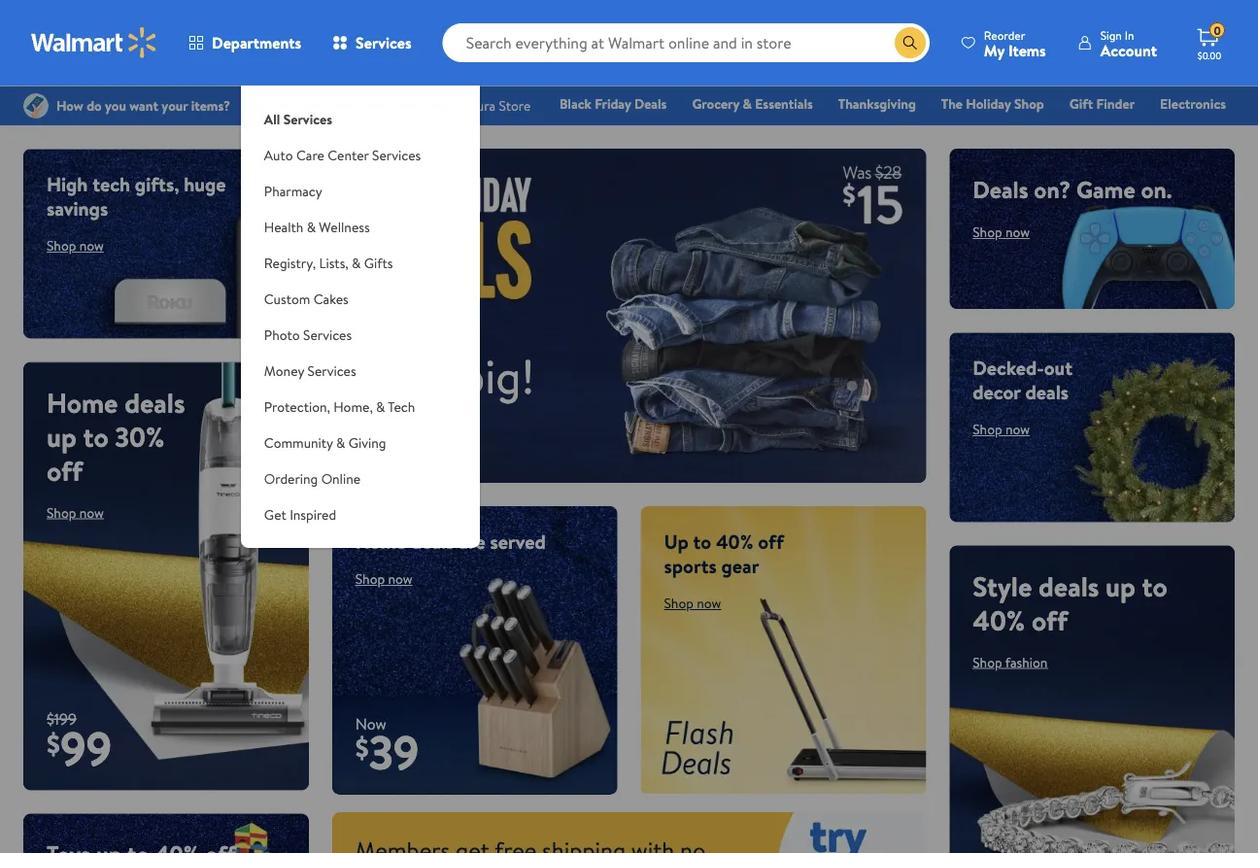 Task type: locate. For each thing, give the bounding box(es) containing it.
40% up shop fashion "link" on the bottom
[[973, 601, 1025, 639]]

home for 39
[[355, 528, 406, 555]]

off for style deals up to 40% off
[[1032, 601, 1068, 639]]

now dollar 39 null group
[[332, 713, 419, 795]]

$199 $ 99
[[47, 708, 112, 780]]

health
[[264, 217, 303, 236]]

shop down get inspired dropdown button
[[355, 569, 385, 588]]

home deals up to 30% off
[[47, 383, 185, 489]]

thanksgiving link
[[830, 93, 925, 114]]

off right sports
[[758, 528, 784, 555]]

wellness
[[319, 217, 370, 236]]

photo services button
[[241, 317, 480, 353]]

health & wellness
[[264, 217, 370, 236]]

shop down home deals up to 30% off
[[47, 503, 76, 522]]

1 vertical spatial off
[[758, 528, 784, 555]]

home inside home deals up to 30% off
[[47, 383, 118, 421]]

services right all
[[283, 109, 332, 128]]

1 horizontal spatial up
[[1106, 567, 1136, 605]]

tech
[[388, 397, 415, 416]]

services
[[356, 32, 412, 53], [283, 109, 332, 128], [372, 145, 421, 164], [303, 325, 352, 344], [307, 361, 356, 380]]

holiday
[[966, 94, 1011, 113]]

walmart+
[[1168, 121, 1226, 140]]

high tech gifts, huge savings
[[47, 171, 226, 222]]

money
[[264, 361, 304, 380]]

shop now down get inspired dropdown button
[[355, 569, 413, 588]]

0 vertical spatial off
[[47, 451, 83, 489]]

departments
[[212, 32, 301, 53]]

& right health
[[307, 217, 316, 236]]

on.
[[1141, 173, 1172, 206]]

$ inside $199 $ 99
[[47, 724, 60, 762]]

shop fashion
[[973, 653, 1048, 671]]

shop now link down tech
[[355, 428, 444, 460]]

shop down deals on? game on.
[[973, 223, 1002, 241]]

2 vertical spatial home
[[355, 528, 406, 555]]

shop down sports
[[664, 594, 694, 613]]

now for save big!
[[404, 435, 429, 453]]

was dollar $199, now dollar 99 group
[[23, 708, 112, 790]]

shop now down tech
[[371, 435, 429, 453]]

$ for 39
[[355, 729, 369, 767]]

to inside up to 40% off sports gear
[[693, 528, 711, 555]]

finder
[[1097, 94, 1135, 113]]

1 vertical spatial up
[[1106, 567, 1136, 605]]

now for decked-out decor deals
[[1006, 420, 1030, 439]]

& for giving
[[336, 433, 345, 452]]

0 vertical spatial up
[[47, 417, 77, 455]]

1 vertical spatial 40%
[[973, 601, 1025, 639]]

2 horizontal spatial off
[[1032, 601, 1068, 639]]

now
[[1006, 223, 1030, 241], [79, 236, 104, 255], [1006, 420, 1030, 439], [404, 435, 429, 453], [79, 503, 104, 522], [388, 569, 413, 588], [697, 594, 721, 613]]

services for all services
[[283, 109, 332, 128]]

gift
[[1070, 94, 1093, 113]]

one debit link
[[1069, 120, 1152, 141]]

deals left on?
[[973, 173, 1029, 206]]

shop
[[1014, 94, 1044, 113], [816, 121, 846, 140], [973, 223, 1002, 241], [47, 236, 76, 255], [973, 420, 1002, 439], [371, 435, 401, 453], [47, 503, 76, 522], [355, 569, 385, 588], [664, 594, 694, 613], [973, 653, 1002, 671]]

decor
[[973, 379, 1021, 406]]

shop now down decor
[[973, 420, 1030, 439]]

shop down tech
[[371, 435, 401, 453]]

off inside style deals up to 40% off
[[1032, 601, 1068, 639]]

0 horizontal spatial off
[[47, 451, 83, 489]]

0 horizontal spatial to
[[83, 417, 108, 455]]

auto care center services button
[[241, 137, 480, 173]]

2 horizontal spatial to
[[1142, 567, 1168, 605]]

up for style deals up to 40% off
[[1106, 567, 1136, 605]]

style deals up to 40% off
[[973, 567, 1168, 639]]

decked-
[[973, 354, 1044, 382]]

home for 99
[[47, 383, 118, 421]]

off left 30%
[[47, 451, 83, 489]]

$199
[[47, 708, 77, 730]]

shop now link down sports
[[664, 594, 721, 613]]

toy shop link
[[784, 120, 855, 141]]

are
[[459, 528, 486, 555]]

shop fashion link
[[973, 653, 1048, 671]]

photo
[[264, 325, 300, 344]]

walmart+ link
[[1160, 120, 1235, 141]]

to for home
[[83, 417, 108, 455]]

to inside home deals up to 30% off
[[83, 417, 108, 455]]

shop down savings
[[47, 236, 76, 255]]

now inside the shop now "link"
[[404, 435, 429, 453]]

deals
[[1026, 379, 1069, 406], [125, 383, 185, 421], [411, 528, 454, 555], [1039, 567, 1099, 605]]

up inside home deals up to 30% off
[[47, 417, 77, 455]]

gifts,
[[135, 171, 179, 198]]

now down sports
[[697, 594, 721, 613]]

shop down decor
[[973, 420, 1002, 439]]

shop now link for up to 40% off sports gear
[[664, 594, 721, 613]]

services down cakes
[[303, 325, 352, 344]]

shop now link down savings
[[47, 236, 104, 255]]

0 horizontal spatial deals
[[634, 94, 667, 113]]

shop now link down home deals up to 30% off
[[47, 503, 104, 522]]

1 vertical spatial to
[[693, 528, 711, 555]]

deals inside home deals up to 30% off
[[125, 383, 185, 421]]

now down decor
[[1006, 420, 1030, 439]]

shop now
[[973, 223, 1030, 241], [47, 236, 104, 255], [973, 420, 1030, 439], [371, 435, 429, 453], [47, 503, 104, 522], [355, 569, 413, 588], [664, 594, 721, 613]]

pharmacy
[[264, 181, 322, 200]]

grocery & essentials link
[[683, 93, 822, 114]]

game
[[1077, 173, 1136, 206]]

shop now link down get inspired dropdown button
[[355, 569, 413, 588]]

auto
[[264, 145, 293, 164]]

off up fashion
[[1032, 601, 1068, 639]]

all
[[264, 109, 280, 128]]

shop now link
[[973, 223, 1030, 241], [47, 236, 104, 255], [973, 420, 1030, 439], [355, 428, 444, 460], [47, 503, 104, 522], [355, 569, 413, 588], [664, 594, 721, 613]]

& right grocery
[[743, 94, 752, 113]]

registry, lists, & gifts
[[264, 253, 393, 272]]

community & giving
[[264, 433, 386, 452]]

shop for up to 40% off sports gear
[[664, 594, 694, 613]]

giving
[[349, 433, 386, 452]]

now down savings
[[79, 236, 104, 255]]

to
[[83, 417, 108, 455], [693, 528, 711, 555], [1142, 567, 1168, 605]]

now down tech
[[404, 435, 429, 453]]

thanksgiving
[[838, 94, 916, 113]]

custom cakes
[[264, 289, 349, 308]]

services up protection, home, & tech
[[307, 361, 356, 380]]

up to 40% off sports gear
[[664, 528, 784, 580]]

deals right friday
[[634, 94, 667, 113]]

& left 'giving'
[[336, 433, 345, 452]]

1 horizontal spatial $
[[355, 729, 369, 767]]

deals inside style deals up to 40% off
[[1039, 567, 1099, 605]]

services up all services link
[[356, 32, 412, 53]]

0 horizontal spatial up
[[47, 417, 77, 455]]

center
[[328, 145, 369, 164]]

2 vertical spatial to
[[1142, 567, 1168, 605]]

1 horizontal spatial off
[[758, 528, 784, 555]]

0 vertical spatial 40%
[[716, 528, 754, 555]]

protection, home, & tech button
[[241, 389, 480, 425]]

all services
[[264, 109, 332, 128]]

off inside home deals up to 30% off
[[47, 451, 83, 489]]

now
[[355, 713, 387, 734]]

shop now for save big!
[[371, 435, 429, 453]]

services for photo services
[[303, 325, 352, 344]]

now for home deals are served
[[388, 569, 413, 588]]

shop now link down deals on? game on.
[[973, 223, 1030, 241]]

now for home deals up to 30% off
[[79, 503, 104, 522]]

deals for style deals up to 40% off
[[1039, 567, 1099, 605]]

sign in account
[[1101, 27, 1157, 61]]

off for home deals up to 30% off
[[47, 451, 83, 489]]

0 horizontal spatial home
[[47, 383, 118, 421]]

shop now down home deals up to 30% off
[[47, 503, 104, 522]]

1 horizontal spatial to
[[693, 528, 711, 555]]

1 vertical spatial deals
[[973, 173, 1029, 206]]

ordering online button
[[241, 461, 480, 497]]

my
[[984, 39, 1005, 61]]

now for deals on? game on.
[[1006, 223, 1030, 241]]

account
[[1101, 39, 1157, 61]]

save
[[355, 343, 448, 408]]

40% right up
[[716, 528, 754, 555]]

shop now link for home deals are served
[[355, 569, 413, 588]]

1 horizontal spatial home
[[355, 528, 406, 555]]

services inside popup button
[[356, 32, 412, 53]]

ordering online
[[264, 469, 361, 488]]

to inside style deals up to 40% off
[[1142, 567, 1168, 605]]

shop right toy
[[816, 121, 846, 140]]

one
[[1077, 121, 1106, 140]]

2 horizontal spatial home
[[871, 121, 907, 140]]

shop now link for save big!
[[355, 428, 444, 460]]

now down deals on? game on.
[[1006, 223, 1030, 241]]

services right center
[[372, 145, 421, 164]]

&
[[743, 94, 752, 113], [307, 217, 316, 236], [352, 253, 361, 272], [376, 397, 385, 416], [336, 433, 345, 452]]

electronics link
[[1152, 93, 1235, 114]]

shop left fashion
[[973, 653, 1002, 671]]

cakes
[[314, 289, 349, 308]]

to for style
[[1142, 567, 1168, 605]]

shop now down sports
[[664, 594, 721, 613]]

1 vertical spatial home
[[47, 383, 118, 421]]

on?
[[1034, 173, 1071, 206]]

0 horizontal spatial $
[[47, 724, 60, 762]]

& left gifts
[[352, 253, 361, 272]]

$ inside now $ 39
[[355, 729, 369, 767]]

up inside style deals up to 40% off
[[1106, 567, 1136, 605]]

0 horizontal spatial 40%
[[716, 528, 754, 555]]

now down home deals are served
[[388, 569, 413, 588]]

shop now down deals on? game on.
[[973, 223, 1030, 241]]

shop now link down decor
[[973, 420, 1030, 439]]

0
[[1214, 22, 1221, 39]]

shop for home deals are served
[[355, 569, 385, 588]]

gear
[[722, 552, 759, 580]]

up
[[47, 417, 77, 455], [1106, 567, 1136, 605]]

gifts
[[364, 253, 393, 272]]

all services link
[[241, 86, 480, 137]]

shop now for home deals are served
[[355, 569, 413, 588]]

1 horizontal spatial 40%
[[973, 601, 1025, 639]]

0 vertical spatial to
[[83, 417, 108, 455]]

shop now down savings
[[47, 236, 104, 255]]

2 vertical spatial off
[[1032, 601, 1068, 639]]

high
[[47, 171, 88, 198]]

now down home deals up to 30% off
[[79, 503, 104, 522]]



Task type: vqa. For each thing, say whether or not it's contained in the screenshot.
the & inside the AirPods Pro (2nd Gen) Adaptive audio & USB-C charging abilities.
no



Task type: describe. For each thing, give the bounding box(es) containing it.
home deals are served
[[355, 528, 546, 555]]

out
[[1044, 354, 1073, 382]]

grocery
[[692, 94, 740, 113]]

shop now link for home deals up to 30% off
[[47, 503, 104, 522]]

up for home deals up to 30% off
[[47, 417, 77, 455]]

1 horizontal spatial deals
[[973, 173, 1029, 206]]

shop now for high tech gifts, huge savings
[[47, 236, 104, 255]]

deals on? game on.
[[973, 173, 1172, 206]]

shop now link for high tech gifts, huge savings
[[47, 236, 104, 255]]

registry link
[[994, 120, 1061, 141]]

community & giving button
[[241, 425, 480, 461]]

shop now link for deals on? game on.
[[973, 223, 1030, 241]]

now $ 39
[[355, 713, 419, 784]]

custom cakes button
[[241, 281, 480, 317]]

shop for home deals up to 30% off
[[47, 503, 76, 522]]

home,
[[334, 397, 373, 416]]

ordering
[[264, 469, 318, 488]]

sports
[[664, 552, 717, 580]]

get inspired button
[[241, 497, 480, 532]]

money services
[[264, 361, 356, 380]]

0 vertical spatial deals
[[634, 94, 667, 113]]

the
[[941, 94, 963, 113]]

black friday deals link
[[551, 93, 676, 114]]

lists,
[[319, 253, 349, 272]]

registry
[[1002, 121, 1052, 140]]

sign
[[1101, 27, 1122, 43]]

now for high tech gifts, huge savings
[[79, 236, 104, 255]]

shop inside electronics toy shop
[[816, 121, 846, 140]]

shop now link for decked-out decor deals
[[973, 420, 1030, 439]]

the holiday shop link
[[933, 93, 1053, 114]]

shop now for decked-out decor deals
[[973, 420, 1030, 439]]

get
[[264, 505, 286, 524]]

gift finder link
[[1061, 93, 1144, 114]]

decked-out decor deals
[[973, 354, 1073, 406]]

friday
[[595, 94, 631, 113]]

registry, lists, & gifts button
[[241, 245, 480, 281]]

& for essentials
[[743, 94, 752, 113]]

up
[[664, 528, 689, 555]]

99
[[60, 716, 112, 780]]

shop for save big!
[[371, 435, 401, 453]]

deals for home deals are served
[[411, 528, 454, 555]]

items
[[1008, 39, 1046, 61]]

protection, home, & tech
[[264, 397, 415, 416]]

deals inside decked-out decor deals
[[1026, 379, 1069, 406]]

shop up registry link
[[1014, 94, 1044, 113]]

the holiday shop
[[941, 94, 1044, 113]]

services for money services
[[307, 361, 356, 380]]

grocery & essentials
[[692, 94, 813, 113]]

shop for style deals up to 40% off
[[973, 653, 1002, 671]]

black
[[560, 94, 592, 113]]

custom
[[264, 289, 310, 308]]

electronics toy shop
[[793, 94, 1226, 140]]

in
[[1125, 27, 1134, 43]]

40% inside up to 40% off sports gear
[[716, 528, 754, 555]]

deals for home deals up to 30% off
[[125, 383, 185, 421]]

debit
[[1110, 121, 1143, 140]]

electronics
[[1160, 94, 1226, 113]]

health & wellness button
[[241, 209, 480, 245]]

essentials
[[755, 94, 813, 113]]

shop now for deals on? game on.
[[973, 223, 1030, 241]]

shop for decked-out decor deals
[[973, 420, 1002, 439]]

tech
[[92, 171, 130, 198]]

money services button
[[241, 353, 480, 389]]

fashion
[[1005, 653, 1048, 671]]

$0.00
[[1198, 49, 1222, 62]]

inspired
[[290, 505, 336, 524]]

savings
[[47, 195, 108, 222]]

community
[[264, 433, 333, 452]]

now for up to 40% off sports gear
[[697, 594, 721, 613]]

gift finder
[[1070, 94, 1135, 113]]

served
[[490, 528, 546, 555]]

0 vertical spatial home
[[871, 121, 907, 140]]

Walmart Site-Wide search field
[[443, 23, 930, 62]]

30%
[[115, 417, 165, 455]]

search icon image
[[903, 35, 918, 51]]

Search search field
[[443, 23, 930, 62]]

online
[[321, 469, 361, 488]]

services button
[[317, 19, 427, 66]]

40% inside style deals up to 40% off
[[973, 601, 1025, 639]]

departments button
[[173, 19, 317, 66]]

one debit
[[1077, 121, 1143, 140]]

& left tech
[[376, 397, 385, 416]]

$ for 99
[[47, 724, 60, 762]]

shop for deals on? game on.
[[973, 223, 1002, 241]]

shop now for up to 40% off sports gear
[[664, 594, 721, 613]]

big!
[[460, 343, 535, 408]]

services inside dropdown button
[[372, 145, 421, 164]]

huge
[[184, 171, 226, 198]]

fashion
[[932, 121, 977, 140]]

off inside up to 40% off sports gear
[[758, 528, 784, 555]]

shop now for home deals up to 30% off
[[47, 503, 104, 522]]

get inspired
[[264, 505, 336, 524]]

& for wellness
[[307, 217, 316, 236]]

reorder
[[984, 27, 1025, 43]]

shop for high tech gifts, huge savings
[[47, 236, 76, 255]]

reorder my items
[[984, 27, 1046, 61]]

pharmacy button
[[241, 173, 480, 209]]

home link
[[862, 120, 916, 141]]

care
[[296, 145, 324, 164]]

walmart image
[[31, 27, 157, 58]]

save big!
[[355, 343, 535, 408]]

style
[[973, 567, 1032, 605]]

39
[[369, 720, 419, 784]]



